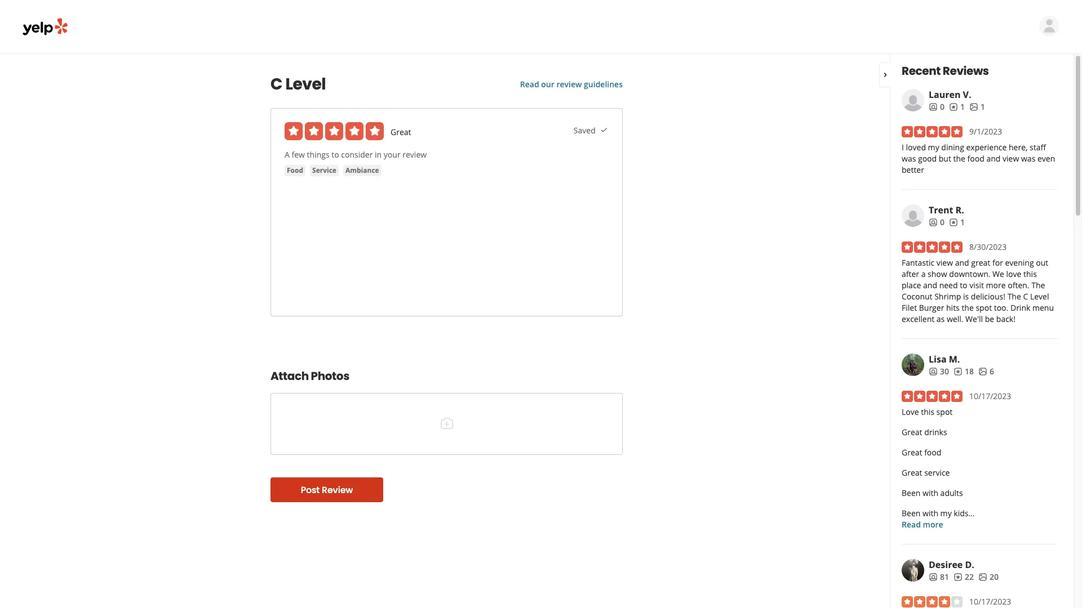 Task type: locate. For each thing, give the bounding box(es) containing it.
view up show
[[937, 258, 953, 268]]

great drinks
[[902, 427, 947, 438]]

0 vertical spatial 16 review v2 image
[[949, 102, 958, 111]]

0 vertical spatial my
[[928, 142, 939, 153]]

too.
[[994, 303, 1008, 313]]

1 horizontal spatial was
[[1021, 153, 1035, 164]]

1 with from the top
[[923, 488, 938, 499]]

a few things to consider in your review
[[285, 149, 427, 160]]

1 horizontal spatial food
[[967, 153, 984, 164]]

friends element down trent
[[929, 217, 945, 228]]

1 up 9/1/2023
[[981, 101, 985, 112]]

coconut
[[902, 291, 932, 302]]

my for kids…
[[940, 508, 952, 519]]

was
[[902, 153, 916, 164], [1021, 153, 1035, 164]]

the down is
[[962, 303, 974, 313]]

to right the things
[[332, 149, 339, 160]]

0
[[940, 101, 945, 112], [940, 217, 945, 228]]

spot
[[976, 303, 992, 313], [936, 407, 953, 418]]

18
[[965, 366, 974, 377]]

spot inside fantastic view and great for evening out after a show downtown.  we love this place and need to visit more often.  the coconut shrimp is delicious!  the c level filet burger hits the spot too.  drink menu excellent as well.  we'll be back!
[[976, 303, 992, 313]]

0 horizontal spatial was
[[902, 153, 916, 164]]

visit
[[969, 280, 984, 291]]

16 photos v2 image left 20
[[978, 573, 987, 582]]

friends element containing 81
[[929, 572, 949, 583]]

5 star rating image up love this spot
[[902, 391, 963, 402]]

1 horizontal spatial c
[[1023, 291, 1028, 302]]

read inside read more 'dropdown button'
[[902, 520, 921, 530]]

my left kids…
[[940, 508, 952, 519]]

this right love
[[921, 407, 934, 418]]

reviews element for v.
[[949, 101, 965, 113]]

0 vertical spatial and
[[986, 153, 1001, 164]]

photos element right the 22
[[978, 572, 999, 583]]

0 horizontal spatial spot
[[936, 407, 953, 418]]

0 vertical spatial to
[[332, 149, 339, 160]]

lisa m.
[[929, 353, 960, 366]]

0 for lauren
[[940, 101, 945, 112]]

my up good
[[928, 142, 939, 153]]

1 vertical spatial 16 photos v2 image
[[978, 367, 987, 376]]

photos element containing 20
[[978, 572, 999, 583]]

22
[[965, 572, 974, 583]]

the right "often."
[[1031, 280, 1045, 291]]

i
[[902, 142, 904, 153]]

reviews element containing 22
[[954, 572, 974, 583]]

review right our on the top
[[556, 79, 582, 90]]

0 vertical spatial 0
[[940, 101, 945, 112]]

2 horizontal spatial and
[[986, 153, 1001, 164]]

0 down lauren
[[940, 101, 945, 112]]

1 vertical spatial photos element
[[978, 366, 994, 378]]

been for been with my kids…
[[902, 508, 920, 519]]

this down evening
[[1023, 269, 1037, 280]]

friends element for trent
[[929, 217, 945, 228]]

2 vertical spatial 16 photos v2 image
[[978, 573, 987, 582]]

read more
[[902, 520, 943, 530]]

0 horizontal spatial this
[[921, 407, 934, 418]]

lauren
[[929, 88, 961, 101]]

0 vertical spatial been
[[902, 488, 920, 499]]

excellent
[[902, 314, 934, 325]]

1 horizontal spatial to
[[960, 280, 967, 291]]

with for my
[[923, 508, 938, 519]]

4 friends element from the top
[[929, 572, 949, 583]]

menu
[[1032, 303, 1054, 313]]

read left our on the top
[[520, 79, 539, 90]]

tyler b. image
[[1039, 16, 1059, 36]]

0 vertical spatial 5 star rating image
[[902, 126, 963, 138]]

1 horizontal spatial more
[[986, 280, 1006, 291]]

1 horizontal spatial level
[[1030, 291, 1049, 302]]

be
[[985, 314, 994, 325]]

0 for trent
[[940, 217, 945, 228]]

1 vertical spatial level
[[1030, 291, 1049, 302]]

and up "downtown."
[[955, 258, 969, 268]]

great down love
[[902, 427, 922, 438]]

burger
[[919, 303, 944, 313]]

16 photos v2 image down 'v.'
[[969, 102, 978, 111]]

1 0 from the top
[[940, 101, 945, 112]]

d.
[[965, 559, 974, 571]]

photo of trent r. image
[[902, 205, 924, 227]]

great for great
[[391, 127, 411, 138]]

16 friends v2 image
[[929, 102, 938, 111], [929, 367, 938, 376], [929, 573, 938, 582]]

1 vertical spatial 5 star rating image
[[902, 242, 963, 253]]

great up your
[[391, 127, 411, 138]]

8/30/2023
[[969, 242, 1007, 252]]

been down the great service
[[902, 488, 920, 499]]

friends element
[[929, 101, 945, 113], [929, 217, 945, 228], [929, 366, 949, 378], [929, 572, 949, 583]]

reviews element for r.
[[949, 217, 965, 228]]

16 review v2 image for lauren
[[949, 102, 958, 111]]

photos element right 18
[[978, 366, 994, 378]]

close sidebar icon image
[[881, 70, 890, 79], [881, 70, 890, 79]]

0 vertical spatial 16 photos v2 image
[[969, 102, 978, 111]]

1 vertical spatial this
[[921, 407, 934, 418]]

0 vertical spatial c
[[271, 73, 282, 95]]

2 vertical spatial 5 star rating image
[[902, 391, 963, 402]]

2 0 from the top
[[940, 217, 945, 228]]

service
[[312, 166, 336, 175]]

drinks
[[924, 427, 947, 438]]

9/1/2023
[[969, 126, 1002, 137]]

friends element down the desiree
[[929, 572, 949, 583]]

16 checkmark v2 image
[[600, 126, 609, 135]]

review
[[322, 484, 353, 497]]

16 review v2 image down r.
[[949, 218, 958, 227]]

with up read more
[[923, 508, 938, 519]]

5 star rating image for lauren v.
[[902, 126, 963, 138]]

my
[[928, 142, 939, 153], [940, 508, 952, 519]]

staff
[[1030, 142, 1046, 153]]

1 vertical spatial the
[[962, 303, 974, 313]]

1
[[960, 101, 965, 112], [981, 101, 985, 112], [960, 217, 965, 228]]

is
[[963, 291, 969, 302]]

1 vertical spatial spot
[[936, 407, 953, 418]]

1 vertical spatial my
[[940, 508, 952, 519]]

2 with from the top
[[923, 508, 938, 519]]

c
[[271, 73, 282, 95], [1023, 291, 1028, 302]]

1 vertical spatial review
[[403, 149, 427, 160]]

great service
[[902, 468, 950, 478]]

0 horizontal spatial to
[[332, 149, 339, 160]]

the down dining
[[953, 153, 965, 164]]

1 vertical spatial and
[[955, 258, 969, 268]]

2 vertical spatial and
[[923, 280, 937, 291]]

more down been with my kids…
[[923, 520, 943, 530]]

spot down delicious!
[[976, 303, 992, 313]]

2 5 star rating image from the top
[[902, 242, 963, 253]]

0 vertical spatial read
[[520, 79, 539, 90]]

view down here,
[[1003, 153, 1019, 164]]

this
[[1023, 269, 1037, 280], [921, 407, 934, 418]]

16 photos v2 image
[[969, 102, 978, 111], [978, 367, 987, 376], [978, 573, 987, 582]]

attach photos image
[[440, 417, 453, 430]]

5 star rating image up loved
[[902, 126, 963, 138]]

the inside fantastic view and great for evening out after a show downtown.  we love this place and need to visit more often.  the coconut shrimp is delicious!  the c level filet burger hits the spot too.  drink menu excellent as well.  we'll be back!
[[962, 303, 974, 313]]

0 horizontal spatial level
[[285, 73, 326, 95]]

16 review v2 image for trent
[[949, 218, 958, 227]]

5 star rating image for lisa m.
[[902, 391, 963, 402]]

0 vertical spatial more
[[986, 280, 1006, 291]]

0 vertical spatial this
[[1023, 269, 1037, 280]]

been up read more
[[902, 508, 920, 519]]

1 horizontal spatial read
[[902, 520, 921, 530]]

with for adults
[[923, 488, 938, 499]]

friends element down lauren
[[929, 101, 945, 113]]

a
[[285, 149, 290, 160]]

friends element containing 30
[[929, 366, 949, 378]]

food down experience
[[967, 153, 984, 164]]

0 vertical spatial with
[[923, 488, 938, 499]]

0 vertical spatial spot
[[976, 303, 992, 313]]

0 vertical spatial photos element
[[969, 101, 985, 113]]

evening
[[1005, 258, 1034, 268]]

adults
[[940, 488, 963, 499]]

great
[[391, 127, 411, 138], [902, 427, 922, 438], [902, 447, 922, 458], [902, 468, 922, 478]]

post review
[[301, 484, 353, 497]]

0 vertical spatial level
[[285, 73, 326, 95]]

view inside the i loved my dining experience here, staff was good but the food and view was even better
[[1003, 153, 1019, 164]]

great for great food
[[902, 447, 922, 458]]

and down experience
[[986, 153, 1001, 164]]

1 vertical spatial been
[[902, 508, 920, 519]]

0 vertical spatial the
[[953, 153, 965, 164]]

experience
[[966, 142, 1007, 153]]

great down great drinks
[[902, 447, 922, 458]]

food
[[967, 153, 984, 164], [924, 447, 941, 458]]

1 down r.
[[960, 217, 965, 228]]

1 horizontal spatial spot
[[976, 303, 992, 313]]

been
[[902, 488, 920, 499], [902, 508, 920, 519]]

16 friends v2 image for desiree d.
[[929, 573, 938, 582]]

16 review v2 image
[[949, 102, 958, 111], [949, 218, 958, 227], [954, 573, 963, 582]]

we
[[992, 269, 1004, 280]]

1 friends element from the top
[[929, 101, 945, 113]]

1 vertical spatial c
[[1023, 291, 1028, 302]]

2 friends element from the top
[[929, 217, 945, 228]]

1 been from the top
[[902, 488, 920, 499]]

photos element for desiree d.
[[978, 572, 999, 583]]

after
[[902, 269, 919, 280]]

None radio
[[285, 122, 303, 140], [305, 122, 323, 140], [325, 122, 343, 140], [285, 122, 303, 140], [305, 122, 323, 140], [325, 122, 343, 140]]

trent
[[929, 204, 953, 216]]

0 horizontal spatial more
[[923, 520, 943, 530]]

16 review v2 image down lauren v.
[[949, 102, 958, 111]]

16 friends v2 image for lauren v.
[[929, 102, 938, 111]]

1 vertical spatial with
[[923, 508, 938, 519]]

to up is
[[960, 280, 967, 291]]

with
[[923, 488, 938, 499], [923, 508, 938, 519]]

shrimp
[[934, 291, 961, 302]]

1 vertical spatial view
[[937, 258, 953, 268]]

1 vertical spatial to
[[960, 280, 967, 291]]

love
[[1006, 269, 1021, 280]]

friends element down lisa on the bottom of the page
[[929, 366, 949, 378]]

dining
[[941, 142, 964, 153]]

1 vertical spatial food
[[924, 447, 941, 458]]

16 friends v2 image left "81"
[[929, 573, 938, 582]]

5 star rating image
[[902, 126, 963, 138], [902, 242, 963, 253], [902, 391, 963, 402]]

level up menu
[[1030, 291, 1049, 302]]

1 16 friends v2 image from the top
[[929, 102, 938, 111]]

reviews element down lauren v.
[[949, 101, 965, 113]]

1 vertical spatial 0
[[940, 217, 945, 228]]

16 photos v2 image left 6
[[978, 367, 987, 376]]

16 photos v2 image for v.
[[969, 102, 978, 111]]

2 was from the left
[[1021, 153, 1035, 164]]

0 vertical spatial 10/17/2023
[[969, 391, 1011, 402]]

16 review v2 image left the 22
[[954, 573, 963, 582]]

delicious!
[[971, 291, 1005, 302]]

the inside the i loved my dining experience here, staff was good but the food and view was even better
[[953, 153, 965, 164]]

0 vertical spatial food
[[967, 153, 984, 164]]

1 horizontal spatial and
[[955, 258, 969, 268]]

photos element
[[969, 101, 985, 113], [978, 366, 994, 378], [978, 572, 999, 583]]

hits
[[946, 303, 960, 313]]

the
[[1031, 280, 1045, 291], [1007, 291, 1021, 302]]

1 vertical spatial read
[[902, 520, 921, 530]]

friends element for desiree
[[929, 572, 949, 583]]

read down been with my kids…
[[902, 520, 921, 530]]

love this spot
[[902, 407, 953, 418]]

2 vertical spatial 16 review v2 image
[[954, 573, 963, 582]]

was down staff
[[1021, 153, 1035, 164]]

food
[[287, 166, 303, 175]]

level up rating element at left
[[285, 73, 326, 95]]

review right your
[[403, 149, 427, 160]]

2 10/17/2023 from the top
[[969, 597, 1011, 608]]

1 for r.
[[960, 217, 965, 228]]

reviews element down r.
[[949, 217, 965, 228]]

1 10/17/2023 from the top
[[969, 391, 1011, 402]]

c inside fantastic view and great for evening out after a show downtown.  we love this place and need to visit more often.  the coconut shrimp is delicious!  the c level filet burger hits the spot too.  drink menu excellent as well.  we'll be back!
[[1023, 291, 1028, 302]]

great down "great food"
[[902, 468, 922, 478]]

photos element containing 6
[[978, 366, 994, 378]]

reviews
[[943, 63, 989, 79]]

read
[[520, 79, 539, 90], [902, 520, 921, 530]]

1 vertical spatial 16 review v2 image
[[949, 218, 958, 227]]

better
[[902, 165, 924, 175]]

0 horizontal spatial read
[[520, 79, 539, 90]]

1 vertical spatial more
[[923, 520, 943, 530]]

1 5 star rating image from the top
[[902, 126, 963, 138]]

0 vertical spatial 16 friends v2 image
[[929, 102, 938, 111]]

1 horizontal spatial my
[[940, 508, 952, 519]]

the down "often."
[[1007, 291, 1021, 302]]

spot up drinks on the bottom right
[[936, 407, 953, 418]]

to
[[332, 149, 339, 160], [960, 280, 967, 291]]

was up better
[[902, 153, 916, 164]]

photos element down 'v.'
[[969, 101, 985, 113]]

0 vertical spatial the
[[1031, 280, 1045, 291]]

friends element for lisa
[[929, 366, 949, 378]]

0 horizontal spatial view
[[937, 258, 953, 268]]

0 horizontal spatial and
[[923, 280, 937, 291]]

and
[[986, 153, 1001, 164], [955, 258, 969, 268], [923, 280, 937, 291]]

with down the great service
[[923, 488, 938, 499]]

read for read our review guidelines
[[520, 79, 539, 90]]

0 vertical spatial view
[[1003, 153, 1019, 164]]

1 vertical spatial the
[[1007, 291, 1021, 302]]

3 friends element from the top
[[929, 366, 949, 378]]

as
[[937, 314, 945, 325]]

reviews element
[[949, 101, 965, 113], [949, 217, 965, 228], [954, 366, 974, 378], [954, 572, 974, 583]]

10/17/2023 down 6
[[969, 391, 1011, 402]]

more down we
[[986, 280, 1006, 291]]

1 horizontal spatial view
[[1003, 153, 1019, 164]]

5 star rating image up fantastic on the right top of the page
[[902, 242, 963, 253]]

2 been from the top
[[902, 508, 920, 519]]

and down a
[[923, 280, 937, 291]]

16 friends v2 image left 30
[[929, 367, 938, 376]]

1 inside the photos element
[[981, 101, 985, 112]]

more
[[986, 280, 1006, 291], [923, 520, 943, 530]]

1 horizontal spatial review
[[556, 79, 582, 90]]

been for been with adults
[[902, 488, 920, 499]]

1 vertical spatial 10/17/2023
[[969, 597, 1011, 608]]

16 friends v2 image down lauren
[[929, 102, 938, 111]]

1 vertical spatial 16 friends v2 image
[[929, 367, 938, 376]]

reviews element down "d."
[[954, 572, 974, 583]]

2 vertical spatial photos element
[[978, 572, 999, 583]]

photos element containing 1
[[969, 101, 985, 113]]

0 horizontal spatial my
[[928, 142, 939, 153]]

3 16 friends v2 image from the top
[[929, 573, 938, 582]]

drink
[[1010, 303, 1030, 313]]

reviews element containing 18
[[954, 366, 974, 378]]

None radio
[[345, 122, 363, 140], [366, 122, 384, 140], [345, 122, 363, 140], [366, 122, 384, 140]]

0 right 16 friends v2 image on the right top
[[940, 217, 945, 228]]

for
[[992, 258, 1003, 268]]

my inside the i loved my dining experience here, staff was good but the food and view was even better
[[928, 142, 939, 153]]

v.
[[963, 88, 971, 101]]

1 was from the left
[[902, 153, 916, 164]]

1 down 'v.'
[[960, 101, 965, 112]]

read our review guidelines link
[[520, 79, 623, 90]]

2 vertical spatial 16 friends v2 image
[[929, 573, 938, 582]]

food down drinks on the bottom right
[[924, 447, 941, 458]]

10/17/2023 down 20
[[969, 597, 1011, 608]]

reviews element down the m.
[[954, 366, 974, 378]]

1 horizontal spatial this
[[1023, 269, 1037, 280]]

3 5 star rating image from the top
[[902, 391, 963, 402]]

food inside the i loved my dining experience here, staff was good but the food and view was even better
[[967, 153, 984, 164]]

16 photos v2 image for d.
[[978, 573, 987, 582]]

2 16 friends v2 image from the top
[[929, 367, 938, 376]]



Task type: describe. For each thing, give the bounding box(es) containing it.
a
[[921, 269, 926, 280]]

lauren v.
[[929, 88, 971, 101]]

well.
[[947, 314, 963, 325]]

16 photos v2 image for m.
[[978, 367, 987, 376]]

few
[[292, 149, 305, 160]]

read our review guidelines
[[520, 79, 623, 90]]

20
[[990, 572, 999, 583]]

lisa
[[929, 353, 947, 366]]

read for read more
[[902, 520, 921, 530]]

6
[[990, 366, 994, 377]]

c level link
[[271, 73, 493, 95]]

back!
[[996, 314, 1015, 325]]

been with adults
[[902, 488, 963, 499]]

great food
[[902, 447, 941, 458]]

in
[[375, 149, 382, 160]]

photos
[[311, 369, 349, 384]]

reviews element for m.
[[954, 366, 974, 378]]

things
[[307, 149, 329, 160]]

photo of lauren v. image
[[902, 89, 924, 112]]

photo of lisa m. image
[[902, 354, 924, 376]]

view inside fantastic view and great for evening out after a show downtown.  we love this place and need to visit more often.  the coconut shrimp is delicious!  the c level filet burger hits the spot too.  drink menu excellent as well.  we'll be back!
[[937, 258, 953, 268]]

photo of desiree d. image
[[902, 560, 924, 582]]

0 horizontal spatial the
[[1007, 291, 1021, 302]]

downtown.
[[949, 269, 990, 280]]

we'll
[[965, 314, 983, 325]]

recent reviews
[[902, 63, 989, 79]]

but
[[939, 153, 951, 164]]

photos element for lauren v.
[[969, 101, 985, 113]]

and inside the i loved my dining experience here, staff was good but the food and view was even better
[[986, 153, 1001, 164]]

fantastic view and great for evening out after a show downtown.  we love this place and need to visit more often.  the coconut shrimp is delicious!  the c level filet burger hits the spot too.  drink menu excellent as well.  we'll be back!
[[902, 258, 1054, 325]]

good
[[918, 153, 937, 164]]

trent r.
[[929, 204, 964, 216]]

place
[[902, 280, 921, 291]]

i loved my dining experience here, staff was good but the food and view was even better
[[902, 142, 1055, 175]]

16 review v2 image
[[954, 367, 963, 376]]

love
[[902, 407, 919, 418]]

4 star rating image
[[902, 597, 963, 608]]

guidelines
[[584, 79, 623, 90]]

desiree
[[929, 559, 963, 571]]

0 horizontal spatial food
[[924, 447, 941, 458]]

post
[[301, 484, 320, 497]]

even
[[1037, 153, 1055, 164]]

great for great service
[[902, 468, 922, 478]]

30
[[940, 366, 949, 377]]

show
[[928, 269, 947, 280]]

need
[[939, 280, 958, 291]]

rating element
[[285, 122, 384, 140]]

16 review v2 image for desiree
[[954, 573, 963, 582]]

this inside fantastic view and great for evening out after a show downtown.  we love this place and need to visit more often.  the coconut shrimp is delicious!  the c level filet burger hits the spot too.  drink menu excellent as well.  we'll be back!
[[1023, 269, 1037, 280]]

5 star rating image for trent r.
[[902, 242, 963, 253]]

more inside 'dropdown button'
[[923, 520, 943, 530]]

1 for v.
[[960, 101, 965, 112]]

often.
[[1008, 280, 1029, 291]]

your
[[384, 149, 400, 160]]

level inside fantastic view and great for evening out after a show downtown.  we love this place and need to visit more often.  the coconut shrimp is delicious!  the c level filet burger hits the spot too.  drink menu excellent as well.  we'll be back!
[[1030, 291, 1049, 302]]

10/17/2023 for lisa m.
[[969, 391, 1011, 402]]

saved
[[574, 125, 600, 136]]

16 friends v2 image for lisa m.
[[929, 367, 938, 376]]

0 horizontal spatial review
[[403, 149, 427, 160]]

0 horizontal spatial c
[[271, 73, 282, 95]]

to inside fantastic view and great for evening out after a show downtown.  we love this place and need to visit more often.  the coconut shrimp is delicious!  the c level filet burger hits the spot too.  drink menu excellent as well.  we'll be back!
[[960, 280, 967, 291]]

recent
[[902, 63, 941, 79]]

consider
[[341, 149, 373, 160]]

0 vertical spatial review
[[556, 79, 582, 90]]

friends element for lauren
[[929, 101, 945, 113]]

my for dining
[[928, 142, 939, 153]]

service
[[924, 468, 950, 478]]

attach
[[271, 369, 309, 384]]

here,
[[1009, 142, 1028, 153]]

photos element for lisa m.
[[978, 366, 994, 378]]

great
[[971, 258, 990, 268]]

reviews element for d.
[[954, 572, 974, 583]]

1 horizontal spatial the
[[1031, 280, 1045, 291]]

ambiance
[[345, 166, 379, 175]]

read more button
[[902, 520, 943, 531]]

out
[[1036, 258, 1048, 268]]

16 friends v2 image
[[929, 218, 938, 227]]

desiree d.
[[929, 559, 974, 571]]

r.
[[956, 204, 964, 216]]

81
[[940, 572, 949, 583]]

attach photos
[[271, 369, 349, 384]]

fantastic
[[902, 258, 934, 268]]

post review button
[[271, 478, 383, 503]]

loved
[[906, 142, 926, 153]]

our
[[541, 79, 554, 90]]

kids…
[[954, 508, 975, 519]]

been with my kids…
[[902, 508, 975, 519]]

c level
[[271, 73, 326, 95]]

filet
[[902, 303, 917, 313]]

10/17/2023 for desiree d.
[[969, 597, 1011, 608]]

more inside fantastic view and great for evening out after a show downtown.  we love this place and need to visit more often.  the coconut shrimp is delicious!  the c level filet burger hits the spot too.  drink menu excellent as well.  we'll be back!
[[986, 280, 1006, 291]]

m.
[[949, 353, 960, 366]]

great for great drinks
[[902, 427, 922, 438]]



Task type: vqa. For each thing, say whether or not it's contained in the screenshot.
1st "4 star rating" Image from the bottom of the page
no



